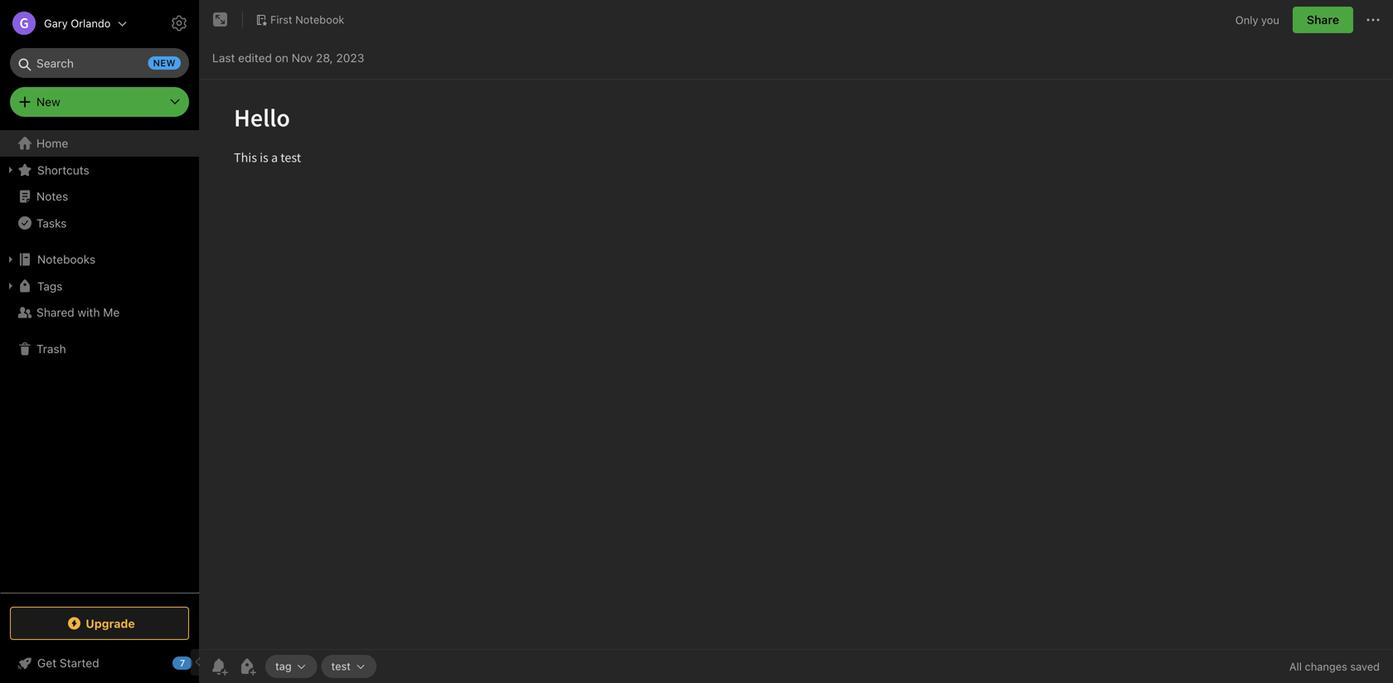 Task type: vqa. For each thing, say whether or not it's contained in the screenshot.
More actions field
yes



Task type: locate. For each thing, give the bounding box(es) containing it.
test button
[[322, 655, 377, 679]]

settings image
[[169, 13, 189, 33]]

test
[[332, 661, 351, 673]]

new
[[37, 95, 60, 109]]

tree
[[0, 130, 199, 592]]

notebook
[[295, 13, 345, 26]]

shortcuts button
[[0, 157, 198, 183]]

nov
[[292, 51, 313, 65]]

first notebook
[[270, 13, 345, 26]]

Account field
[[0, 7, 127, 40]]

changes
[[1306, 661, 1348, 673]]

new button
[[10, 87, 189, 117]]

tasks
[[37, 216, 67, 230]]

trash link
[[0, 336, 198, 363]]

get started
[[37, 657, 99, 670]]

Search text field
[[22, 48, 178, 78]]

tag
[[275, 661, 292, 673]]

expand tags image
[[4, 280, 17, 293]]

upgrade
[[86, 617, 135, 631]]

tags button
[[0, 273, 198, 300]]

orlando
[[71, 17, 111, 29]]

share
[[1307, 13, 1340, 27]]

notes link
[[0, 183, 198, 210]]

you
[[1262, 13, 1280, 26]]

edited
[[238, 51, 272, 65]]

tasks button
[[0, 210, 198, 236]]

add tag image
[[237, 657, 257, 677]]

all
[[1290, 661, 1303, 673]]

new search field
[[22, 48, 181, 78]]

get
[[37, 657, 56, 670]]

all changes saved
[[1290, 661, 1381, 673]]

tags
[[37, 279, 63, 293]]

gary
[[44, 17, 68, 29]]

add a reminder image
[[209, 657, 229, 677]]

Note Editor text field
[[199, 80, 1394, 650]]

on
[[275, 51, 289, 65]]

first
[[270, 13, 293, 26]]

with
[[78, 306, 100, 319]]

last
[[212, 51, 235, 65]]

tag Tag actions field
[[292, 661, 307, 673]]

shared with me
[[37, 306, 120, 319]]

note window element
[[199, 0, 1394, 684]]

2023
[[336, 51, 364, 65]]

more actions image
[[1364, 10, 1384, 30]]



Task type: describe. For each thing, give the bounding box(es) containing it.
28,
[[316, 51, 333, 65]]

Help and Learning task checklist field
[[0, 650, 199, 677]]

home
[[37, 136, 68, 150]]

shortcuts
[[37, 163, 89, 177]]

shared
[[37, 306, 74, 319]]

upgrade button
[[10, 607, 189, 640]]

only you
[[1236, 13, 1280, 26]]

home link
[[0, 130, 199, 157]]

notebooks
[[37, 253, 95, 266]]

saved
[[1351, 661, 1381, 673]]

notebooks link
[[0, 246, 198, 273]]

tag button
[[265, 655, 317, 679]]

More actions field
[[1364, 7, 1384, 33]]

expand note image
[[211, 10, 231, 30]]

shared with me link
[[0, 300, 198, 326]]

share button
[[1293, 7, 1354, 33]]

click to collapse image
[[193, 653, 205, 673]]

notes
[[37, 190, 68, 203]]

test Tag actions field
[[351, 661, 367, 673]]

started
[[60, 657, 99, 670]]

me
[[103, 306, 120, 319]]

gary orlando
[[44, 17, 111, 29]]

trash
[[37, 342, 66, 356]]

last edited on nov 28, 2023
[[212, 51, 364, 65]]

expand notebooks image
[[4, 253, 17, 266]]

tree containing home
[[0, 130, 199, 592]]

new
[[153, 58, 176, 68]]

first notebook button
[[250, 8, 350, 32]]

only
[[1236, 13, 1259, 26]]

7
[[180, 658, 185, 669]]



